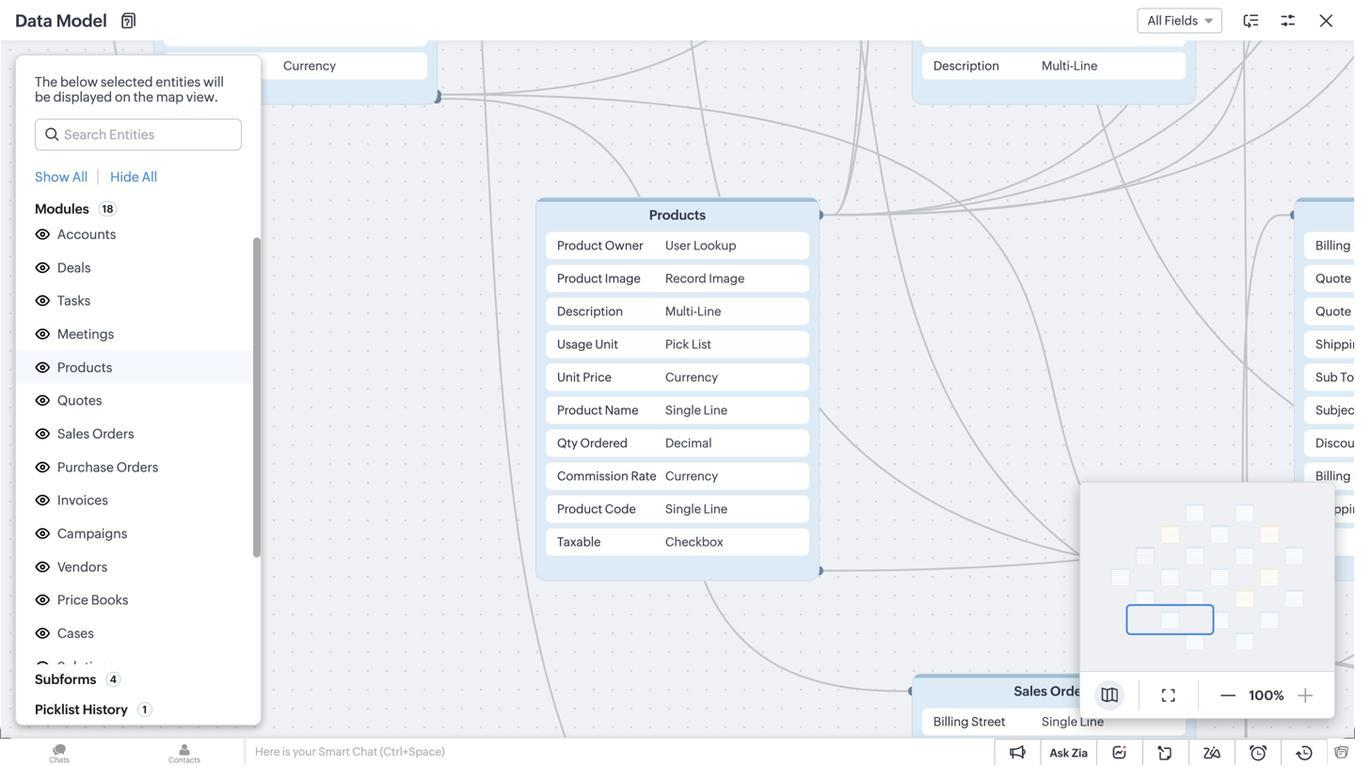 Task type: vqa. For each thing, say whether or not it's contained in the screenshot.
Sum of Sent the Sum
no



Task type: locate. For each thing, give the bounding box(es) containing it.
product name
[[557, 403, 639, 418]]

0 horizontal spatial products
[[57, 360, 112, 375]]

fields
[[1165, 14, 1199, 28]]

orders down sdks
[[92, 427, 134, 442]]

1 quote from the top
[[1316, 272, 1352, 286]]

billing c
[[1316, 469, 1356, 483]]

0 vertical spatial currency
[[283, 59, 336, 73]]

1 vertical spatial multi-line
[[666, 305, 722, 319]]

1 horizontal spatial unit
[[595, 338, 619, 352]]

2 vertical spatial billing
[[934, 715, 969, 729]]

product down "unit price"
[[557, 403, 603, 418]]

1 vertical spatial data model
[[45, 586, 117, 601]]

single line for billing street
[[1042, 715, 1105, 729]]

apis & sdks link
[[45, 398, 118, 417]]

orders
[[92, 427, 134, 442], [116, 460, 159, 475], [1051, 684, 1094, 699]]

view.
[[186, 89, 219, 105]]

image down owner
[[605, 272, 641, 286]]

profile element
[[1260, 0, 1313, 46]]

its
[[843, 529, 857, 544]]

product for product code
[[557, 502, 603, 516]]

1 vertical spatial multi-
[[666, 305, 698, 319]]

single
[[666, 403, 701, 418], [666, 502, 701, 516], [1042, 715, 1078, 729]]

quote left o
[[1316, 272, 1352, 286]]

0 vertical spatial entities
[[156, 74, 201, 89]]

solutions
[[57, 659, 115, 675]]

2 quote from the top
[[1316, 305, 1352, 319]]

single line up checkbox
[[666, 502, 728, 516]]

quote n
[[1316, 305, 1356, 319]]

invoices
[[57, 493, 108, 508]]

the up relationship
[[642, 511, 662, 526]]

client
[[45, 617, 82, 632]]

1 horizontal spatial entities
[[769, 529, 814, 544]]

single line up ask zia
[[1042, 715, 1105, 729]]

single up decimal
[[666, 403, 701, 418]]

crm
[[45, 13, 83, 33]]

ask zia
[[1050, 747, 1088, 760]]

model inside developer hub region
[[77, 586, 117, 601]]

single line for product name
[[666, 403, 728, 418]]

tax down the billing c
[[1316, 535, 1336, 549]]

rate
[[631, 469, 657, 483]]

0 vertical spatial billing
[[1316, 239, 1352, 253]]

1 vertical spatial billing
[[1316, 469, 1352, 483]]

image down lookup at the top right
[[709, 272, 745, 286]]

lookup
[[694, 239, 737, 253]]

sales orders
[[57, 427, 134, 442], [1015, 684, 1094, 699]]

orders up ask zia
[[1051, 684, 1094, 699]]

0 horizontal spatial description
[[557, 305, 623, 319]]

1 vertical spatial orders
[[116, 460, 159, 475]]

data up organisation,
[[749, 481, 791, 503]]

0 horizontal spatial sales
[[57, 427, 90, 442]]

your right is
[[293, 746, 316, 758]]

billing left s
[[1316, 239, 1352, 253]]

0 horizontal spatial image
[[605, 272, 641, 286]]

multi-
[[1042, 59, 1074, 73], [666, 305, 698, 319]]

street
[[972, 715, 1006, 729]]

shippin
[[1316, 338, 1356, 352], [1316, 502, 1356, 516]]

organisation,
[[782, 511, 862, 526]]

0 vertical spatial quote
[[1316, 272, 1352, 286]]

1 vertical spatial shippin
[[1316, 502, 1356, 516]]

1 horizontal spatial multi-line
[[1042, 59, 1098, 73]]

1 vertical spatial entities
[[769, 529, 814, 544]]

chats image
[[0, 739, 119, 765]]

user lookup
[[666, 239, 737, 253]]

1 vertical spatial quote
[[1316, 305, 1352, 319]]

tax up map
[[175, 59, 195, 73]]

billing for billing s
[[1316, 239, 1352, 253]]

4 product from the top
[[557, 502, 603, 516]]

the down of
[[746, 529, 766, 544]]

0 vertical spatial description
[[934, 59, 1000, 73]]

0 vertical spatial shippin
[[1316, 338, 1356, 352]]

0 vertical spatial single
[[666, 403, 701, 418]]

0 vertical spatial price
[[583, 371, 612, 385]]

Search Entities text field
[[36, 120, 241, 150]]

2 vertical spatial single
[[1042, 715, 1078, 729]]

2 vertical spatial single line
[[1042, 715, 1105, 729]]

usage
[[557, 338, 593, 352]]

owner
[[605, 239, 644, 253]]

model up organisation,
[[795, 481, 851, 503]]

1 vertical spatial description
[[557, 305, 623, 319]]

entities left will
[[156, 74, 201, 89]]

2 horizontal spatial all
[[1148, 14, 1163, 28]]

the below selected entities will be displayed on the map view.
[[35, 74, 224, 105]]

with
[[924, 529, 951, 544]]

n
[[1355, 305, 1356, 319]]

product for product image
[[557, 272, 603, 286]]

hub
[[99, 368, 125, 383]]

data up the
[[15, 11, 52, 30]]

model inside button
[[796, 573, 835, 588]]

ease.
[[953, 529, 986, 544]]

product up "taxable"
[[557, 502, 603, 516]]

product down product owner
[[557, 272, 603, 286]]

0 horizontal spatial tax
[[175, 59, 195, 73]]

1 vertical spatial sales
[[1015, 684, 1048, 699]]

commission rate currency
[[557, 469, 718, 483]]

entities
[[156, 74, 201, 89], [769, 529, 814, 544]]

developer hub region
[[0, 392, 245, 641]]

client script
[[45, 617, 121, 632]]

data model up the
[[15, 11, 107, 30]]

data model down vendors
[[45, 586, 117, 601]]

ordered
[[580, 436, 628, 451]]

single up ask on the bottom of page
[[1042, 715, 1078, 729]]

model
[[56, 11, 107, 30], [795, 481, 851, 503], [796, 573, 835, 588], [77, 586, 117, 601]]

sdks
[[87, 400, 118, 415]]

product owner
[[557, 239, 644, 253]]

open model
[[758, 573, 835, 588]]

picklist
[[35, 702, 80, 717]]

sales
[[57, 427, 90, 442], [1015, 684, 1048, 699]]

0 vertical spatial data model
[[15, 11, 107, 30]]

1 vertical spatial currency
[[666, 371, 718, 385]]

model right open
[[796, 573, 835, 588]]

quote left 'n'
[[1316, 305, 1352, 319]]

sales orders down sdks
[[57, 427, 134, 442]]

s
[[1354, 239, 1356, 253]]

the
[[35, 74, 58, 89]]

billing street
[[934, 715, 1006, 729]]

1 vertical spatial data
[[749, 481, 791, 503]]

accounts
[[57, 227, 116, 242]]

1 horizontal spatial tax
[[1316, 535, 1336, 549]]

all up contacts
[[72, 169, 88, 185]]

billing for billing c
[[1316, 469, 1352, 483]]

single up checkbox
[[666, 502, 701, 516]]

will
[[203, 74, 224, 89]]

unit price
[[557, 371, 612, 385]]

and
[[817, 529, 840, 544]]

3 product from the top
[[557, 403, 603, 418]]

description
[[934, 59, 1000, 73], [557, 305, 623, 319]]

billing left c
[[1316, 469, 1352, 483]]

unit right usage
[[595, 338, 619, 352]]

unit
[[595, 338, 619, 352], [557, 371, 581, 385]]

0 horizontal spatial price
[[57, 593, 88, 608]]

contacts image
[[125, 739, 244, 765]]

qty ordered
[[557, 436, 628, 451]]

currency
[[283, 59, 336, 73], [666, 371, 718, 385], [666, 469, 718, 483]]

cases
[[57, 626, 94, 641]]

1 horizontal spatial sales
[[1015, 684, 1048, 699]]

0 horizontal spatial sales orders
[[57, 427, 134, 442]]

sub tot
[[1316, 371, 1356, 385]]

1 vertical spatial single
[[666, 502, 701, 516]]

your right of
[[752, 511, 779, 526]]

1 horizontal spatial all
[[142, 169, 157, 185]]

1 horizontal spatial your
[[752, 511, 779, 526]]

o
[[1355, 272, 1356, 286]]

1
[[143, 704, 147, 716]]

(ctrl+space)
[[380, 746, 445, 758]]

client script link
[[45, 615, 121, 634]]

the right on
[[133, 89, 154, 105]]

currency for tax
[[283, 59, 336, 73]]

0 horizontal spatial entities
[[156, 74, 201, 89]]

data up client
[[45, 586, 74, 601]]

2 vertical spatial data
[[45, 586, 74, 601]]

entities inside the below selected entities will be displayed on the map view.
[[156, 74, 201, 89]]

1 horizontal spatial image
[[709, 272, 745, 286]]

2 image from the left
[[709, 272, 745, 286]]

data inside developer hub region
[[45, 586, 74, 601]]

0 vertical spatial your
[[752, 511, 779, 526]]

line for code
[[704, 502, 728, 516]]

0 vertical spatial products
[[650, 208, 706, 223]]

model
[[695, 511, 734, 526]]

1 vertical spatial single line
[[666, 502, 728, 516]]

orders right purchase
[[116, 460, 159, 475]]

products up user
[[650, 208, 706, 223]]

model down vendors
[[77, 586, 117, 601]]

0 horizontal spatial multi-
[[666, 305, 698, 319]]

shippin up sub tot
[[1316, 338, 1356, 352]]

checkbox
[[666, 535, 724, 549]]

products down meetings
[[57, 360, 112, 375]]

all right hide
[[142, 169, 157, 185]]

map
[[156, 89, 184, 105]]

modules
[[35, 201, 89, 217]]

product up product image at the left top of page
[[557, 239, 603, 253]]

shippin down the billing c
[[1316, 502, 1356, 516]]

2 product from the top
[[557, 272, 603, 286]]

0 vertical spatial multi-
[[1042, 59, 1074, 73]]

all
[[1148, 14, 1163, 28], [72, 169, 88, 185], [142, 169, 157, 185]]

single line for product code
[[666, 502, 728, 516]]

tot
[[1341, 371, 1356, 385]]

price up product name
[[583, 371, 612, 385]]

logo image
[[15, 16, 38, 31]]

1 horizontal spatial multi-
[[1042, 59, 1074, 73]]

all left fields
[[1148, 14, 1163, 28]]

1 vertical spatial your
[[293, 746, 316, 758]]

unit down usage
[[557, 371, 581, 385]]

0 horizontal spatial all
[[72, 169, 88, 185]]

image for record image
[[709, 272, 745, 286]]

complex
[[961, 511, 1015, 526]]

0 horizontal spatial unit
[[557, 371, 581, 385]]

sales orders up ask on the bottom of page
[[1015, 684, 1094, 699]]

1 image from the left
[[605, 272, 641, 286]]

campaigns
[[57, 526, 127, 541]]

billing left street
[[934, 715, 969, 729]]

entities down organisation,
[[769, 529, 814, 544]]

single line up decimal
[[666, 403, 728, 418]]

1 horizontal spatial sales orders
[[1015, 684, 1094, 699]]

data model image
[[612, 187, 989, 450]]

of
[[736, 511, 749, 526]]

single line
[[666, 403, 728, 418], [666, 502, 728, 516], [1042, 715, 1105, 729]]

displayed
[[53, 89, 112, 105]]

1 product from the top
[[557, 239, 603, 253]]

0 vertical spatial multi-line
[[1042, 59, 1098, 73]]

0 vertical spatial single line
[[666, 403, 728, 418]]

single for code
[[666, 502, 701, 516]]

between
[[690, 529, 744, 544]]

0 vertical spatial sales
[[57, 427, 90, 442]]

show all
[[35, 169, 88, 185]]

price up client
[[57, 593, 88, 608]]



Task type: describe. For each thing, give the bounding box(es) containing it.
commission
[[557, 469, 629, 483]]

below
[[60, 74, 98, 89]]

sub
[[1316, 371, 1339, 385]]

line for name
[[704, 403, 728, 418]]

0 horizontal spatial multi-line
[[666, 305, 722, 319]]

ask
[[1050, 747, 1070, 760]]

is
[[282, 746, 291, 758]]

product code
[[557, 502, 636, 516]]

2 shippin from the top
[[1316, 502, 1356, 516]]

2 vertical spatial orders
[[1051, 684, 1094, 699]]

open
[[758, 573, 793, 588]]

0 vertical spatial unit
[[595, 338, 619, 352]]

0 horizontal spatial your
[[293, 746, 316, 758]]

entities inside data model visualize the data model of your organisation, understand the complex relationship between the entities and its structures with ease.
[[769, 529, 814, 544]]

smart
[[319, 746, 350, 758]]

decimal
[[666, 436, 712, 451]]

home
[[106, 16, 143, 31]]

user
[[666, 239, 691, 253]]

record
[[666, 272, 707, 286]]

contacts
[[57, 194, 113, 209]]

help
[[1274, 98, 1303, 113]]

quotes
[[57, 393, 102, 408]]

hide all
[[110, 169, 157, 185]]

on
[[115, 89, 131, 105]]

open model button
[[740, 565, 854, 595]]

home link
[[91, 0, 158, 46]]

currency for unit price
[[666, 371, 718, 385]]

line for street
[[1081, 715, 1105, 729]]

functions
[[45, 524, 106, 539]]

quote o
[[1316, 272, 1356, 286]]

usage unit
[[557, 338, 619, 352]]

1 vertical spatial tax
[[1316, 535, 1336, 549]]

model right logo
[[56, 11, 107, 30]]

relationship
[[615, 529, 687, 544]]

data model inside developer hub region
[[45, 586, 117, 601]]

show
[[35, 169, 70, 185]]

the up with
[[938, 511, 958, 526]]

here is your smart chat (ctrl+space)
[[255, 746, 445, 758]]

0 vertical spatial data
[[15, 11, 52, 30]]

crm link
[[15, 13, 83, 33]]

record image
[[666, 272, 745, 286]]

purchase
[[57, 460, 114, 475]]

quote for quote n
[[1316, 305, 1352, 319]]

0 vertical spatial orders
[[92, 427, 134, 442]]

developer
[[31, 368, 96, 383]]

image for product image
[[605, 272, 641, 286]]

be
[[35, 89, 51, 105]]

1 vertical spatial sales orders
[[1015, 684, 1094, 699]]

history
[[83, 702, 128, 717]]

all for hide all
[[142, 169, 157, 185]]

connections
[[45, 431, 124, 446]]

1 horizontal spatial description
[[934, 59, 1000, 73]]

taxable
[[557, 535, 601, 549]]

product for product name
[[557, 403, 603, 418]]

&
[[74, 400, 84, 415]]

1 vertical spatial unit
[[557, 371, 581, 385]]

tasks
[[57, 293, 91, 309]]

model inside data model visualize the data model of your organisation, understand the complex relationship between the entities and its structures with ease.
[[795, 481, 851, 503]]

hide
[[110, 169, 139, 185]]

c
[[1354, 469, 1356, 483]]

price books
[[57, 593, 129, 608]]

users
[[57, 693, 91, 708]]

qty
[[557, 436, 578, 451]]

18
[[102, 203, 113, 215]]

2 vertical spatial currency
[[666, 469, 718, 483]]

product image
[[557, 272, 641, 286]]

1 vertical spatial price
[[57, 593, 88, 608]]

your inside data model visualize the data model of your organisation, understand the complex relationship between the entities and its structures with ease.
[[752, 511, 779, 526]]

pick list
[[666, 338, 712, 352]]

data
[[665, 511, 692, 526]]

meetings
[[57, 327, 114, 342]]

pick
[[666, 338, 689, 352]]

variables
[[45, 462, 100, 477]]

data inside data model visualize the data model of your organisation, understand the complex relationship between the entities and its structures with ease.
[[749, 481, 791, 503]]

widgets link
[[45, 553, 96, 572]]

deals
[[57, 260, 91, 275]]

chat
[[353, 746, 378, 758]]

the inside the below selected entities will be displayed on the map view.
[[133, 89, 154, 105]]

billing s
[[1316, 239, 1356, 253]]

single for name
[[666, 403, 701, 418]]

profile image
[[1271, 8, 1301, 38]]

picklist history
[[35, 702, 128, 717]]

1 shippin from the top
[[1316, 338, 1356, 352]]

subject
[[1316, 403, 1356, 418]]

billing for billing street
[[934, 715, 969, 729]]

product for product owner
[[557, 239, 603, 253]]

vendors
[[57, 560, 108, 575]]

developer hub
[[31, 368, 125, 383]]

connections link
[[45, 429, 124, 448]]

1 vertical spatial products
[[57, 360, 112, 375]]

discoun
[[1316, 436, 1356, 451]]

data model visualize the data model of your organisation, understand the complex relationship between the entities and its structures with ease.
[[586, 481, 1015, 544]]

apis
[[45, 400, 72, 415]]

4
[[110, 674, 117, 686]]

0 vertical spatial tax
[[175, 59, 195, 73]]

quote for quote o
[[1316, 272, 1352, 286]]

functions link
[[45, 522, 106, 541]]

script
[[84, 617, 121, 632]]

data model link
[[45, 584, 117, 603]]

1 horizontal spatial price
[[583, 371, 612, 385]]

single for street
[[1042, 715, 1078, 729]]

all for show all
[[72, 169, 88, 185]]

widgets
[[45, 555, 96, 570]]

1 horizontal spatial products
[[650, 208, 706, 223]]

code
[[605, 502, 636, 516]]

variables link
[[45, 460, 100, 479]]

0 vertical spatial sales orders
[[57, 427, 134, 442]]



